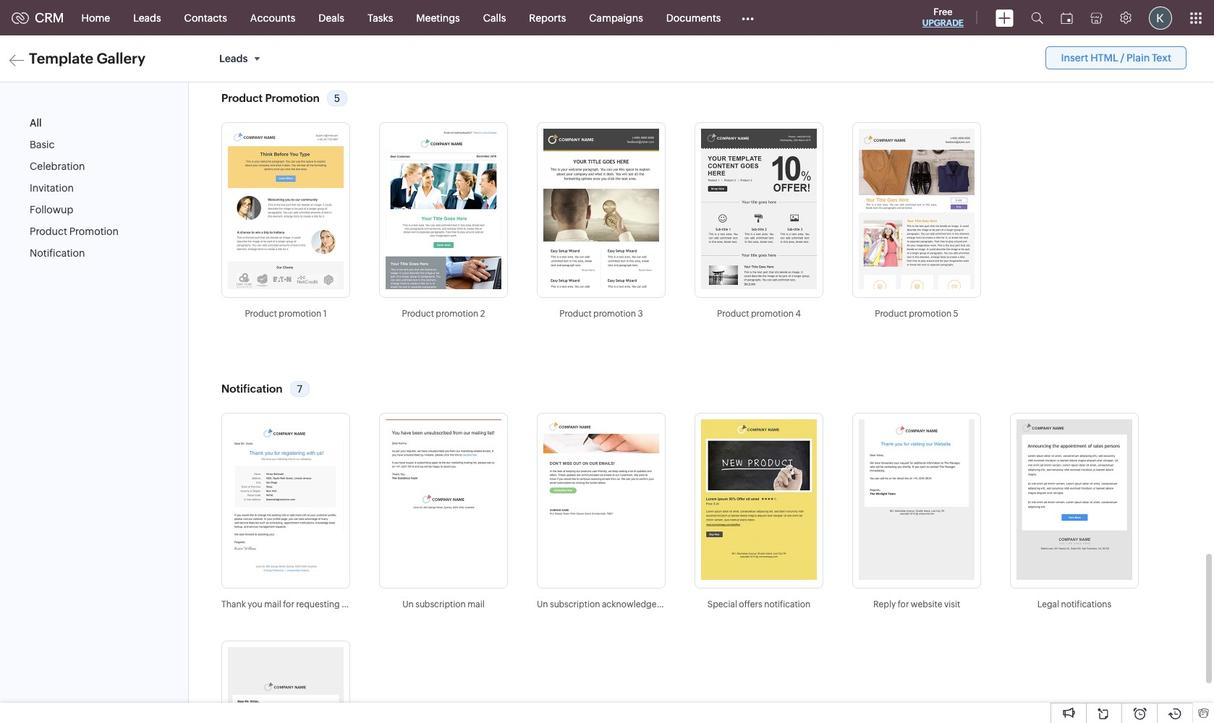 Task type: vqa. For each thing, say whether or not it's contained in the screenshot.
Security Control
no



Task type: describe. For each thing, give the bounding box(es) containing it.
template gallery
[[29, 50, 146, 67]]

celebration
[[30, 161, 85, 172]]

1
[[323, 309, 327, 319]]

3
[[638, 309, 643, 319]]

Other Modules field
[[733, 6, 764, 29]]

mail for you
[[264, 600, 281, 610]]

accounts link
[[239, 0, 307, 35]]

not loaded image for product promotion 1
[[228, 129, 344, 290]]

tasks link
[[356, 0, 405, 35]]

followup
[[30, 204, 73, 216]]

acknowledgement
[[602, 600, 678, 610]]

un subscription mail
[[403, 600, 485, 610]]

special
[[708, 600, 738, 610]]

leads link
[[122, 0, 173, 35]]

product promotion 1
[[245, 309, 327, 319]]

promotion for 5
[[909, 309, 952, 319]]

plain
[[1127, 52, 1150, 64]]

upgrade
[[923, 18, 964, 28]]

insert
[[1061, 52, 1089, 64]]

legal notifications
[[1038, 600, 1112, 610]]

reply for website visit
[[874, 600, 961, 610]]

deals link
[[307, 0, 356, 35]]

template
[[29, 50, 93, 67]]

0 horizontal spatial product promotion
[[30, 226, 119, 238]]

thank
[[221, 600, 246, 610]]

1 horizontal spatial promotion
[[265, 92, 320, 104]]

product for 4
[[717, 309, 750, 319]]

meetings link
[[405, 0, 472, 35]]

reports link
[[518, 0, 578, 35]]

un subscription acknowledgement
[[537, 600, 678, 610]]

reply
[[874, 600, 896, 610]]

reports
[[529, 12, 566, 24]]

1 for from the left
[[283, 600, 294, 610]]

/
[[1121, 52, 1125, 64]]

subscription for mail
[[416, 600, 466, 610]]

0 vertical spatial product promotion
[[221, 92, 320, 104]]

0 horizontal spatial promotion
[[69, 226, 119, 238]]

not loaded image for un subscription mail
[[386, 420, 502, 581]]

notifications
[[1061, 600, 1112, 610]]

product promotion 2
[[402, 309, 485, 319]]

not loaded image for un subscription acknowledgement
[[544, 420, 659, 581]]

logo image
[[12, 12, 29, 24]]

product promotion 4
[[717, 309, 801, 319]]

profile image
[[1149, 6, 1173, 29]]

Leads field
[[214, 46, 270, 71]]

1 vertical spatial notification
[[221, 383, 283, 395]]

campaigns
[[589, 12, 643, 24]]

contacts
[[184, 12, 227, 24]]

insert html / plain text
[[1061, 52, 1172, 64]]

contacts link
[[173, 0, 239, 35]]

meetings
[[416, 12, 460, 24]]

0 vertical spatial notification
[[30, 248, 85, 259]]

un for un subscription acknowledgement
[[537, 600, 548, 610]]

create menu image
[[996, 9, 1014, 26]]

create menu element
[[987, 0, 1023, 35]]

leads for leads field
[[219, 53, 248, 64]]

tasks
[[368, 12, 393, 24]]

4
[[796, 309, 801, 319]]

crm
[[35, 10, 64, 25]]

text
[[1152, 52, 1172, 64]]

product promotion 3
[[560, 309, 643, 319]]

us
[[361, 600, 370, 610]]

special offers notification
[[708, 600, 811, 610]]

insert html / plain text link
[[1046, 46, 1187, 69]]

not loaded image for product promotion 5
[[859, 129, 975, 290]]



Task type: locate. For each thing, give the bounding box(es) containing it.
2 mail from the left
[[468, 600, 485, 610]]

thank you mail for requesting with us
[[221, 600, 370, 610]]

2
[[480, 309, 485, 319]]

not loaded image for product promotion 4
[[701, 129, 817, 290]]

not loaded image for thank you mail for requesting with us
[[228, 420, 344, 581]]

product promotion down followup
[[30, 226, 119, 238]]

leads
[[133, 12, 161, 24], [219, 53, 248, 64]]

notification
[[764, 600, 811, 610]]

0 horizontal spatial leads
[[133, 12, 161, 24]]

crm link
[[12, 10, 64, 25]]

product for 1
[[245, 309, 277, 319]]

0 horizontal spatial 5
[[334, 93, 340, 104]]

promotion down leads field
[[265, 92, 320, 104]]

leads for leads link
[[133, 12, 161, 24]]

not loaded image for legal notifications
[[1017, 420, 1133, 581]]

1 horizontal spatial leads
[[219, 53, 248, 64]]

leads down the contacts
[[219, 53, 248, 64]]

0 horizontal spatial subscription
[[416, 600, 466, 610]]

1 horizontal spatial mail
[[468, 600, 485, 610]]

2 promotion from the left
[[436, 309, 479, 319]]

you
[[248, 600, 263, 610]]

legal
[[1038, 600, 1060, 610]]

for right reply
[[898, 600, 909, 610]]

deals
[[319, 12, 344, 24]]

0 horizontal spatial for
[[283, 600, 294, 610]]

1 horizontal spatial product promotion
[[221, 92, 320, 104]]

5 promotion from the left
[[909, 309, 952, 319]]

promotion down followup
[[69, 226, 119, 238]]

3 promotion from the left
[[594, 309, 636, 319]]

not loaded image for special offers notification
[[701, 420, 817, 581]]

search element
[[1023, 0, 1052, 35]]

1 horizontal spatial for
[[898, 600, 909, 610]]

not loaded image for reply for website visit
[[859, 420, 975, 581]]

1 promotion from the left
[[279, 309, 322, 319]]

promotion for 3
[[594, 309, 636, 319]]

promotion for 4
[[751, 309, 794, 319]]

0 vertical spatial leads
[[133, 12, 161, 24]]

promotion
[[279, 309, 322, 319], [436, 309, 479, 319], [594, 309, 636, 319], [751, 309, 794, 319], [909, 309, 952, 319]]

2 subscription from the left
[[550, 600, 600, 610]]

1 vertical spatial product promotion
[[30, 226, 119, 238]]

not loaded image
[[228, 129, 344, 290], [386, 129, 502, 290], [544, 129, 659, 290], [701, 129, 817, 290], [859, 129, 975, 290], [228, 420, 344, 581], [386, 420, 502, 581], [544, 420, 659, 581], [701, 420, 817, 581], [859, 420, 975, 581], [1017, 420, 1133, 581], [228, 648, 344, 724]]

home link
[[70, 0, 122, 35]]

with
[[342, 600, 359, 610]]

leads inside leads field
[[219, 53, 248, 64]]

0 vertical spatial promotion
[[265, 92, 320, 104]]

calendar image
[[1061, 12, 1073, 24]]

1 horizontal spatial un
[[537, 600, 548, 610]]

un for un subscription mail
[[403, 600, 414, 610]]

basic
[[30, 139, 55, 151]]

calls
[[483, 12, 506, 24]]

7
[[297, 384, 303, 395]]

free upgrade
[[923, 7, 964, 28]]

0 horizontal spatial mail
[[264, 600, 281, 610]]

subscription
[[416, 600, 466, 610], [550, 600, 600, 610]]

notification left 7 at the bottom left
[[221, 383, 283, 395]]

leads inside leads link
[[133, 12, 161, 24]]

documents
[[666, 12, 721, 24]]

1 mail from the left
[[264, 600, 281, 610]]

for
[[283, 600, 294, 610], [898, 600, 909, 610]]

home
[[81, 12, 110, 24]]

invitation
[[30, 183, 74, 194]]

product promotion
[[221, 92, 320, 104], [30, 226, 119, 238]]

website
[[911, 600, 943, 610]]

product promotion down leads field
[[221, 92, 320, 104]]

offers
[[739, 600, 763, 610]]

calls link
[[472, 0, 518, 35]]

1 un from the left
[[403, 600, 414, 610]]

product for 2
[[402, 309, 434, 319]]

mail
[[264, 600, 281, 610], [468, 600, 485, 610]]

product for 3
[[560, 309, 592, 319]]

all
[[30, 117, 42, 129]]

1 vertical spatial leads
[[219, 53, 248, 64]]

1 horizontal spatial 5
[[954, 309, 959, 319]]

product promotion 5
[[875, 309, 959, 319]]

notification down followup
[[30, 248, 85, 259]]

4 promotion from the left
[[751, 309, 794, 319]]

search image
[[1031, 12, 1044, 24]]

1 vertical spatial promotion
[[69, 226, 119, 238]]

accounts
[[250, 12, 296, 24]]

2 for from the left
[[898, 600, 909, 610]]

0 vertical spatial 5
[[334, 93, 340, 104]]

0 horizontal spatial un
[[403, 600, 414, 610]]

profile element
[[1141, 0, 1181, 35]]

promotion for 2
[[436, 309, 479, 319]]

mail for subscription
[[468, 600, 485, 610]]

promotion for 1
[[279, 309, 322, 319]]

5
[[334, 93, 340, 104], [954, 309, 959, 319]]

requesting
[[296, 600, 340, 610]]

product for 5
[[875, 309, 907, 319]]

2 un from the left
[[537, 600, 548, 610]]

not loaded image for product promotion 2
[[386, 129, 502, 290]]

html
[[1091, 52, 1119, 64]]

subscription for acknowledgement
[[550, 600, 600, 610]]

un
[[403, 600, 414, 610], [537, 600, 548, 610]]

free
[[934, 7, 953, 17]]

1 vertical spatial 5
[[954, 309, 959, 319]]

0 horizontal spatial notification
[[30, 248, 85, 259]]

visit
[[944, 600, 961, 610]]

product
[[221, 92, 263, 104], [30, 226, 67, 238], [245, 309, 277, 319], [402, 309, 434, 319], [560, 309, 592, 319], [717, 309, 750, 319], [875, 309, 907, 319]]

leads up gallery
[[133, 12, 161, 24]]

1 horizontal spatial subscription
[[550, 600, 600, 610]]

notification
[[30, 248, 85, 259], [221, 383, 283, 395]]

campaigns link
[[578, 0, 655, 35]]

not loaded image for product promotion 3
[[544, 129, 659, 290]]

documents link
[[655, 0, 733, 35]]

1 subscription from the left
[[416, 600, 466, 610]]

1 horizontal spatial notification
[[221, 383, 283, 395]]

for left requesting
[[283, 600, 294, 610]]

promotion
[[265, 92, 320, 104], [69, 226, 119, 238]]

gallery
[[97, 50, 146, 67]]



